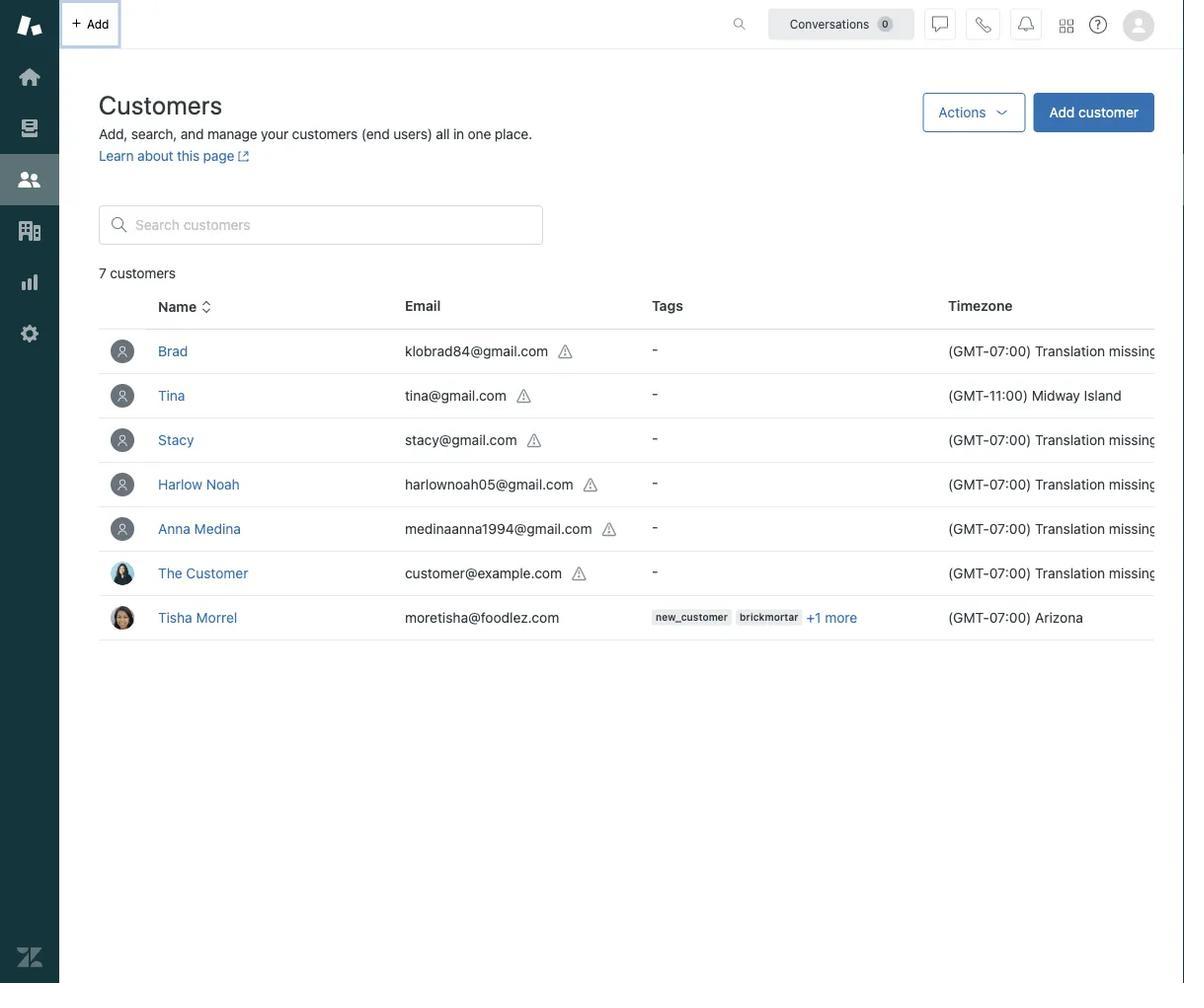 Task type: describe. For each thing, give the bounding box(es) containing it.
+1 more button
[[807, 609, 858, 627]]

add customer button
[[1034, 93, 1155, 132]]

unverified email image for stacy@gmail.com
[[527, 433, 543, 449]]

stacy link
[[158, 432, 194, 448]]

brad
[[158, 343, 188, 360]]

the
[[158, 566, 182, 582]]

harlow
[[158, 477, 202, 493]]

name button
[[158, 298, 212, 316]]

the customer
[[158, 566, 248, 582]]

(gmt-07:00) arizona
[[948, 610, 1083, 626]]

(opens in a new tab) image
[[234, 150, 250, 162]]

new_customer
[[656, 612, 728, 623]]

harlow noah link
[[158, 477, 240, 493]]

- for customer@example.com
[[652, 564, 658, 580]]

customers image
[[17, 167, 42, 193]]

stacy
[[158, 432, 194, 448]]

more
[[825, 609, 858, 626]]

tina
[[158, 388, 185, 404]]

customers add, search, and manage your customers (end users) all in one place.
[[99, 89, 532, 142]]

unverified email image for tina@gmail.com
[[516, 389, 532, 405]]

7
[[99, 265, 106, 282]]

email
[[405, 298, 441, 314]]

and
[[181, 126, 204, 142]]

+1
[[807, 609, 821, 626]]

learn
[[99, 148, 134, 164]]

learn about this page link
[[99, 148, 250, 164]]

arizona
[[1035, 610, 1083, 626]]

anna medina link
[[158, 521, 241, 537]]

one
[[468, 126, 491, 142]]

get started image
[[17, 64, 42, 90]]

actions button
[[923, 93, 1026, 132]]

7 customers
[[99, 265, 176, 282]]

morrel
[[196, 610, 237, 626]]

customer@example.com
[[405, 565, 562, 581]]

anna medina
[[158, 521, 241, 537]]

harlownoah05@gmail.com
[[405, 476, 574, 492]]

conversations
[[790, 17, 870, 31]]

zendesk support image
[[17, 13, 42, 39]]

- for medinaanna1994@gmail.com
[[652, 519, 658, 535]]

island
[[1084, 388, 1122, 404]]

button displays agent's chat status as invisible. image
[[932, 16, 948, 32]]

page
[[203, 148, 234, 164]]

actions
[[939, 104, 986, 121]]

tina link
[[158, 388, 185, 404]]

- for tina@gmail.com
[[652, 386, 658, 402]]

brickmortar
[[740, 612, 799, 623]]

Search customers field
[[135, 216, 530, 234]]

(gmt-11:00) midway island
[[948, 388, 1122, 404]]

customer
[[186, 566, 248, 582]]

customers
[[99, 89, 223, 120]]

(end
[[361, 126, 390, 142]]



Task type: vqa. For each thing, say whether or not it's contained in the screenshot.
Noah
yes



Task type: locate. For each thing, give the bounding box(es) containing it.
unverified email image for klobrad84@gmail.com
[[558, 344, 574, 360]]

tags
[[652, 298, 683, 314]]

place.
[[495, 126, 532, 142]]

0 horizontal spatial unverified email image
[[558, 344, 574, 360]]

timezone
[[948, 298, 1013, 314]]

all
[[436, 126, 450, 142]]

your
[[261, 126, 288, 142]]

6 - from the top
[[652, 564, 658, 580]]

5 - from the top
[[652, 519, 658, 535]]

(gmt-
[[948, 388, 990, 404], [948, 610, 990, 626]]

2 (gmt- from the top
[[948, 610, 990, 626]]

unverified email image for harlownoah05@gmail.com
[[583, 478, 599, 494]]

zendesk image
[[17, 945, 42, 971]]

about
[[137, 148, 173, 164]]

- for klobrad84@gmail.com
[[652, 341, 658, 358]]

brad link
[[158, 343, 188, 360]]

unverified email image
[[558, 344, 574, 360], [602, 522, 618, 538]]

customers right 7
[[110, 265, 176, 282]]

1 vertical spatial unverified email image
[[602, 522, 618, 538]]

midway
[[1032, 388, 1080, 404]]

get help image
[[1090, 16, 1107, 34]]

reporting image
[[17, 270, 42, 295]]

zendesk products image
[[1060, 19, 1074, 33]]

brickmortar +1 more
[[740, 609, 858, 626]]

0 vertical spatial customers
[[292, 126, 358, 142]]

anna
[[158, 521, 191, 537]]

main element
[[0, 0, 59, 984]]

customers inside customers add, search, and manage your customers (end users) all in one place.
[[292, 126, 358, 142]]

in
[[453, 126, 464, 142]]

notifications image
[[1018, 16, 1034, 32]]

tisha
[[158, 610, 192, 626]]

1 horizontal spatial unverified email image
[[602, 522, 618, 538]]

customers right your
[[292, 126, 358, 142]]

1 vertical spatial customers
[[110, 265, 176, 282]]

3 - from the top
[[652, 430, 658, 446]]

(gmt- left arizona at the bottom right of page
[[948, 610, 990, 626]]

learn about this page
[[99, 148, 234, 164]]

manage
[[207, 126, 257, 142]]

2 - from the top
[[652, 386, 658, 402]]

(gmt- left midway
[[948, 388, 990, 404]]

medinaanna1994@gmail.com
[[405, 520, 592, 537]]

1 horizontal spatial customers
[[292, 126, 358, 142]]

name
[[158, 299, 197, 315]]

stacy@gmail.com
[[405, 431, 517, 448]]

moretisha@foodlez.com
[[405, 610, 559, 626]]

-
[[652, 341, 658, 358], [652, 386, 658, 402], [652, 430, 658, 446], [652, 475, 658, 491], [652, 519, 658, 535], [652, 564, 658, 580]]

klobrad84@gmail.com
[[405, 343, 548, 359]]

(gmt- for 11:00)
[[948, 388, 990, 404]]

add
[[1050, 104, 1075, 121]]

customers
[[292, 126, 358, 142], [110, 265, 176, 282]]

add customer
[[1050, 104, 1139, 121]]

0 horizontal spatial customers
[[110, 265, 176, 282]]

unverified email image
[[516, 389, 532, 405], [527, 433, 543, 449], [583, 478, 599, 494], [572, 567, 588, 582]]

4 - from the top
[[652, 475, 658, 491]]

the customer link
[[158, 566, 248, 582]]

1 vertical spatial (gmt-
[[948, 610, 990, 626]]

views image
[[17, 116, 42, 141]]

conversations button
[[769, 8, 915, 40]]

tina@gmail.com
[[405, 387, 507, 403]]

07:00)
[[990, 610, 1032, 626]]

medina
[[194, 521, 241, 537]]

unverified email image for customer@example.com
[[572, 567, 588, 582]]

- for harlownoah05@gmail.com
[[652, 475, 658, 491]]

0 vertical spatial (gmt-
[[948, 388, 990, 404]]

tisha morrel link
[[158, 610, 237, 626]]

this
[[177, 148, 200, 164]]

add,
[[99, 126, 128, 142]]

add
[[87, 17, 109, 31]]

1 - from the top
[[652, 341, 658, 358]]

admin image
[[17, 321, 42, 347]]

0 vertical spatial unverified email image
[[558, 344, 574, 360]]

1 (gmt- from the top
[[948, 388, 990, 404]]

customer
[[1079, 104, 1139, 121]]

- for stacy@gmail.com
[[652, 430, 658, 446]]

noah
[[206, 477, 240, 493]]

search,
[[131, 126, 177, 142]]

users)
[[393, 126, 432, 142]]

11:00)
[[990, 388, 1028, 404]]

(gmt- for 07:00)
[[948, 610, 990, 626]]

harlow noah
[[158, 477, 240, 493]]

organizations image
[[17, 218, 42, 244]]

tisha morrel
[[158, 610, 237, 626]]

unverified email image for medinaanna1994@gmail.com
[[602, 522, 618, 538]]

add button
[[59, 0, 121, 48]]



